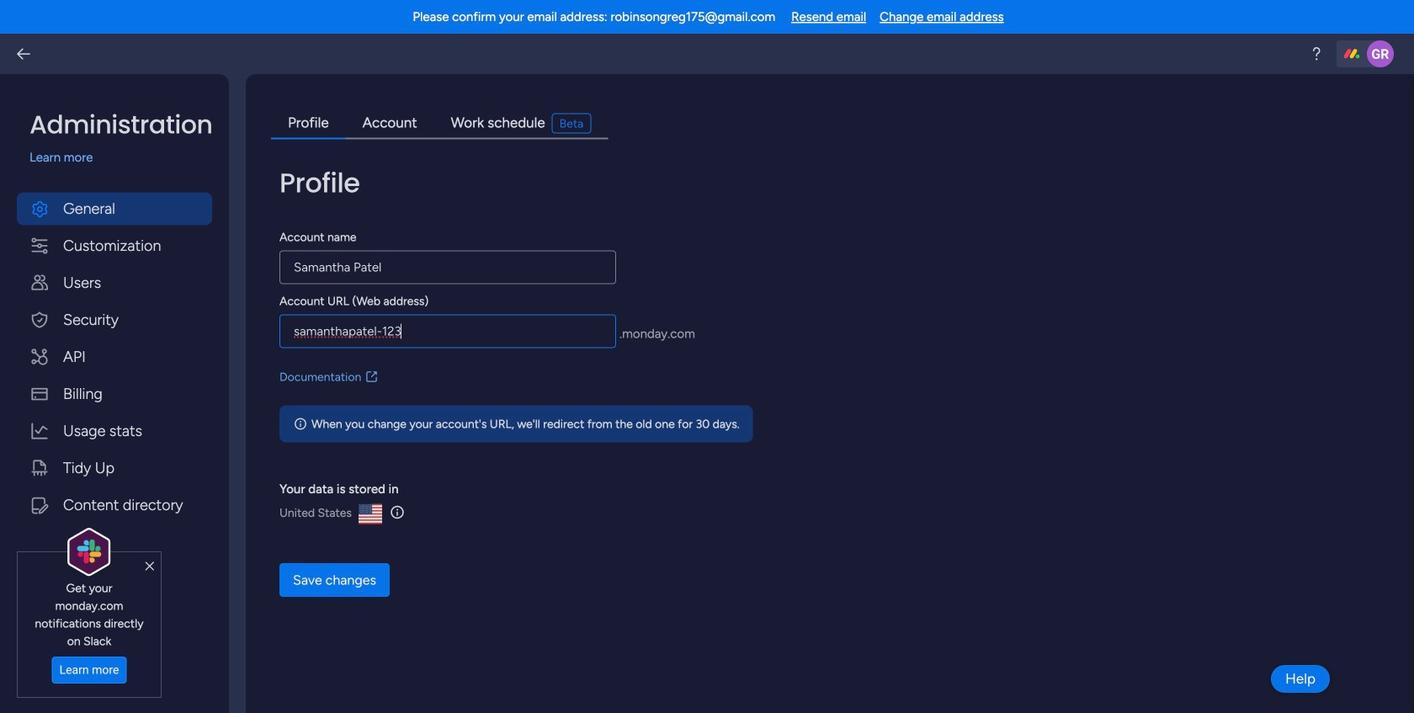 Task type: describe. For each thing, give the bounding box(es) containing it.
greg robinson image
[[1368, 40, 1395, 67]]

back to workspace image
[[15, 45, 32, 62]]



Task type: vqa. For each thing, say whether or not it's contained in the screenshot.
$25's The Record And Manage Time For Items And Subitems
no



Task type: locate. For each thing, give the bounding box(es) containing it.
None text field
[[280, 251, 616, 284], [280, 315, 616, 348], [280, 251, 616, 284], [280, 315, 616, 348]]

help image
[[1309, 45, 1326, 62]]

dapulse x slim image
[[145, 559, 154, 574]]



